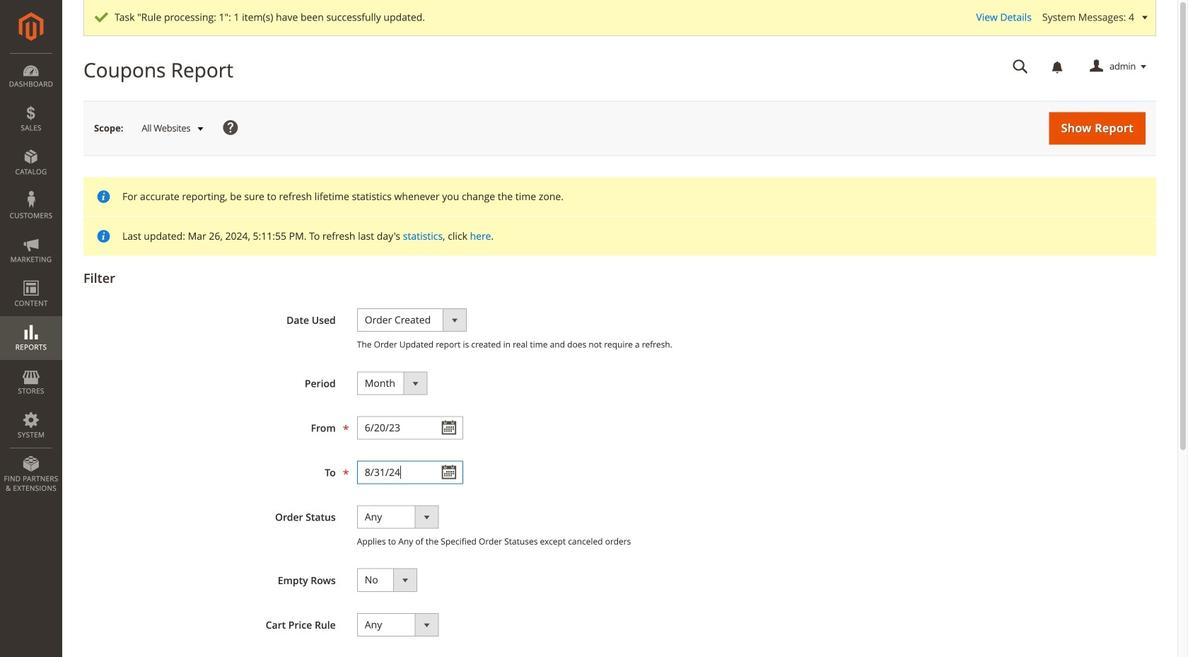 Task type: describe. For each thing, give the bounding box(es) containing it.
magento admin panel image
[[19, 12, 43, 41]]



Task type: locate. For each thing, give the bounding box(es) containing it.
None text field
[[1003, 54, 1038, 79], [357, 416, 463, 439], [357, 461, 463, 484], [1003, 54, 1038, 79], [357, 416, 463, 439], [357, 461, 463, 484]]

menu bar
[[0, 53, 62, 500]]



